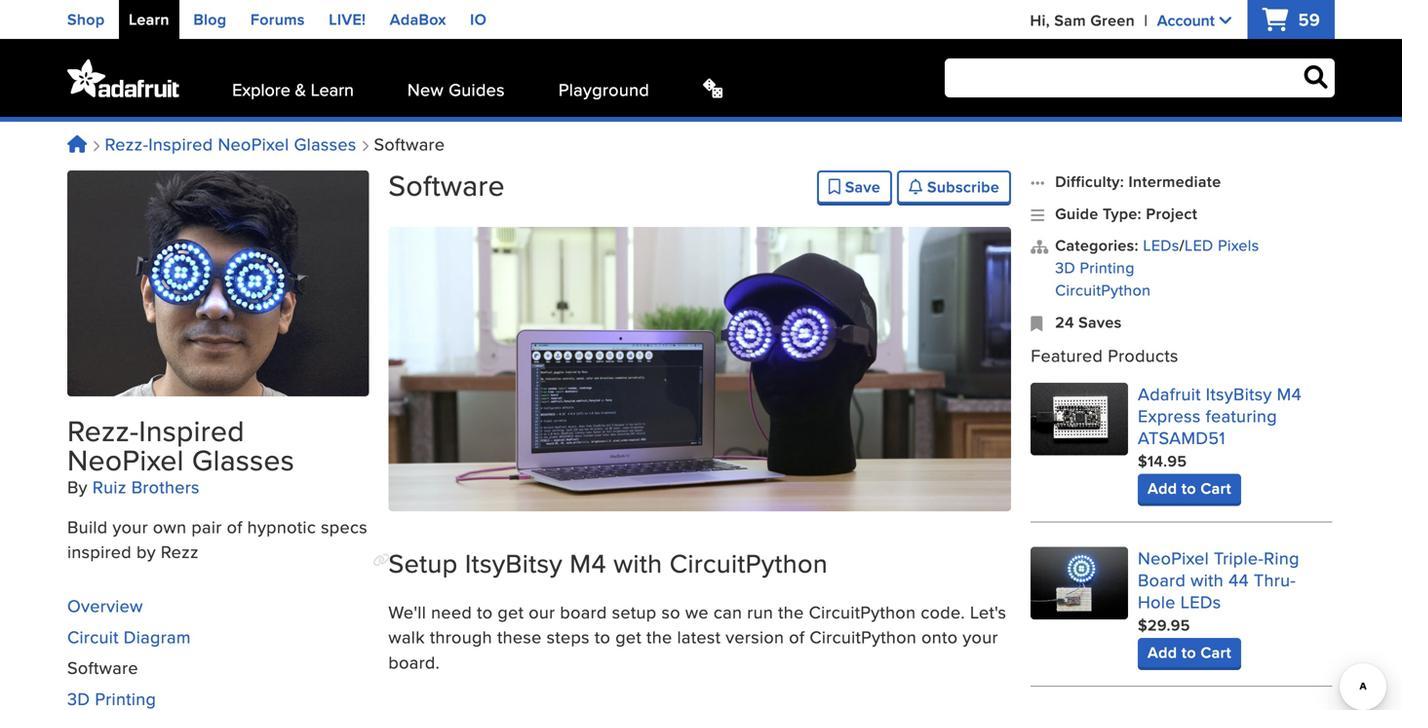 Task type: vqa. For each thing, say whether or not it's contained in the screenshot.
code.
yes



Task type: locate. For each thing, give the bounding box(es) containing it.
shop link
[[67, 8, 105, 31]]

to right need
[[477, 600, 493, 625]]

view a random guide image
[[703, 78, 723, 98]]

project
[[1146, 202, 1198, 225]]

1 vertical spatial the
[[647, 625, 672, 650]]

/
[[1180, 234, 1185, 257]]

itsybitsy right adafruit
[[1206, 382, 1272, 406]]

learn left blog link
[[129, 8, 170, 31]]

get up these
[[498, 600, 524, 625]]

circuitpython left code.
[[809, 600, 916, 625]]

0 horizontal spatial learn
[[129, 8, 170, 31]]

glasses
[[294, 132, 357, 157], [192, 439, 295, 481]]

inspired
[[148, 132, 213, 157], [139, 410, 245, 452]]

your down let's
[[963, 625, 998, 650]]

1 horizontal spatial leds
[[1181, 590, 1222, 615]]

pixels
[[1218, 234, 1260, 257]]

1 horizontal spatial m4
[[1277, 382, 1302, 406]]

m4 for circuitpython
[[570, 545, 607, 583]]

the right run
[[778, 600, 804, 625]]

io link
[[470, 8, 487, 31]]

itsybitsy inside the adafruit itsybitsy m4 express featuring atsamd51 $14.95 add to cart
[[1206, 382, 1272, 406]]

2 horizontal spatial neopixel
[[1138, 546, 1209, 571]]

bell o image
[[909, 179, 923, 195]]

rezz- right learn home image
[[105, 132, 148, 157]]

$14.95
[[1138, 450, 1187, 473]]

chevron right image
[[92, 140, 100, 152], [361, 140, 369, 152]]

add to cart link for to
[[1138, 474, 1241, 504]]

page content region containing setup itsybitsy m4 with circuitpython
[[373, 227, 1012, 711]]

skill level image
[[1031, 171, 1046, 193]]

glasses inside rezz-inspired neopixel glasses by ruiz brothers
[[192, 439, 295, 481]]

to down $14.95
[[1182, 477, 1196, 500]]

ruiz brothers link
[[93, 475, 200, 500]]

code.
[[921, 600, 965, 625]]

0 vertical spatial rezz-
[[105, 132, 148, 157]]

with up setup
[[614, 545, 663, 583]]

0 vertical spatial add to cart link
[[1138, 474, 1241, 504]]

2 vertical spatial software
[[67, 656, 138, 681]]

None search field
[[742, 59, 1335, 98]]

triple-
[[1214, 546, 1264, 571]]

get down setup
[[616, 625, 642, 650]]

1 add to cart link from the top
[[1138, 474, 1241, 504]]

to inside neopixel triple-ring board with 44 thru- hole leds $29.95 add to cart
[[1182, 642, 1196, 664]]

glasses down the "&"
[[294, 132, 357, 157]]

0 horizontal spatial your
[[113, 515, 148, 540]]

1 vertical spatial of
[[789, 625, 805, 650]]

circuitpython left onto
[[810, 625, 917, 650]]

1 vertical spatial cart
[[1201, 642, 1232, 664]]

add
[[1148, 477, 1178, 500], [1148, 642, 1178, 664]]

1 vertical spatial neopixel
[[67, 439, 184, 481]]

page content region for guide type element
[[373, 164, 1012, 711]]

build your own pair of hypnotic specs inspired by rezz
[[67, 515, 368, 565]]

leds
[[1143, 234, 1180, 257], [1181, 590, 1222, 615]]

cart inside the adafruit itsybitsy m4 express featuring atsamd51 $14.95 add to cart
[[1201, 477, 1232, 500]]

1 vertical spatial add
[[1148, 642, 1178, 664]]

skill level element
[[1031, 170, 1333, 193]]

1 vertical spatial itsybitsy
[[465, 545, 563, 583]]

inspired
[[67, 540, 132, 565]]

thru-
[[1254, 568, 1296, 593]]

inspired inside rezz-inspired neopixel glasses by ruiz brothers
[[139, 410, 245, 452]]

of inside we'll need to get our board setup so we can run the circuitpython code. let's walk through these steps to get the latest version of circuitpython onto your board.
[[789, 625, 805, 650]]

0 vertical spatial add
[[1148, 477, 1178, 500]]

1 horizontal spatial get
[[616, 625, 642, 650]]

ruiz
[[93, 475, 126, 500]]

sam
[[1055, 9, 1086, 32]]

new guides
[[408, 77, 505, 102]]

your inside we'll need to get our board setup so we can run the circuitpython code. let's walk through these steps to get the latest version of circuitpython onto your board.
[[963, 625, 998, 650]]

cart down atsamd51
[[1201, 477, 1232, 500]]

rezz- for rezz-inspired neopixel glasses
[[105, 132, 148, 157]]

1 horizontal spatial neopixel
[[218, 132, 289, 157]]

2 vertical spatial neopixel
[[1138, 546, 1209, 571]]

ring
[[1264, 546, 1300, 571]]

inspired down adafruit logo
[[148, 132, 213, 157]]

0 horizontal spatial m4
[[570, 545, 607, 583]]

1 vertical spatial software
[[389, 164, 505, 206]]

your up by
[[113, 515, 148, 540]]

intermediate
[[1129, 170, 1221, 193]]

inspired for rezz-inspired neopixel glasses
[[148, 132, 213, 157]]

inspired inside breadcrumbs element
[[148, 132, 213, 157]]

adafruit logo image
[[67, 59, 179, 98]]

0 horizontal spatial itsybitsy
[[465, 545, 563, 583]]

add to cart link
[[1138, 474, 1241, 504], [1138, 639, 1241, 668]]

0 horizontal spatial of
[[227, 515, 243, 540]]

neopixel inside rezz-inspired neopixel glasses by ruiz brothers
[[67, 439, 184, 481]]

m4 for featuring
[[1277, 382, 1302, 406]]

1 page content region from the top
[[373, 164, 1012, 711]]

categories: leds / led pixels 3d printing circuitpython
[[1055, 234, 1260, 301]]

our
[[529, 600, 555, 625]]

steps
[[547, 625, 590, 650]]

1 vertical spatial learn
[[311, 77, 354, 102]]

0 vertical spatial software
[[369, 132, 445, 157]]

glasses up pair
[[192, 439, 295, 481]]

live! link
[[329, 8, 366, 31]]

with left 44
[[1191, 568, 1224, 593]]

0 vertical spatial learn
[[129, 8, 170, 31]]

inspired for rezz-inspired neopixel glasses by ruiz brothers
[[139, 410, 245, 452]]

to inside the adafruit itsybitsy m4 express featuring atsamd51 $14.95 add to cart
[[1182, 477, 1196, 500]]

1 horizontal spatial chevron right image
[[361, 140, 369, 152]]

1 horizontal spatial of
[[789, 625, 805, 650]]

2 add to cart link from the top
[[1138, 639, 1241, 668]]

atsamd51
[[1138, 426, 1226, 450]]

$29.95
[[1138, 614, 1190, 637]]

we
[[685, 600, 709, 625]]

1 horizontal spatial your
[[963, 625, 998, 650]]

1 horizontal spatial learn
[[311, 77, 354, 102]]

0 vertical spatial neopixel
[[218, 132, 289, 157]]

m4 inside the adafruit itsybitsy m4 express featuring atsamd51 $14.95 add to cart
[[1277, 382, 1302, 406]]

software
[[369, 132, 445, 157], [389, 164, 505, 206], [67, 656, 138, 681]]

0 horizontal spatial neopixel
[[67, 439, 184, 481]]

run
[[747, 600, 773, 625]]

0 vertical spatial of
[[227, 515, 243, 540]]

0 vertical spatial get
[[498, 600, 524, 625]]

circuit
[[67, 625, 119, 650]]

green
[[1091, 9, 1135, 32]]

itsybitsy up our
[[465, 545, 563, 583]]

of right pair
[[227, 515, 243, 540]]

1 vertical spatial inspired
[[139, 410, 245, 452]]

0 vertical spatial cart
[[1201, 477, 1232, 500]]

adafruit
[[1138, 382, 1201, 406]]

learn link
[[129, 8, 170, 31]]

0 vertical spatial leds
[[1143, 234, 1180, 257]]

hole
[[1138, 590, 1176, 615]]

adabox
[[390, 8, 446, 31]]

glasses inside breadcrumbs element
[[294, 132, 357, 157]]

setup
[[389, 545, 458, 583]]

neopixel inside breadcrumbs element
[[218, 132, 289, 157]]

rezz- up ruiz
[[67, 410, 139, 452]]

of right version
[[789, 625, 805, 650]]

itsybitsy
[[1206, 382, 1272, 406], [465, 545, 563, 583]]

rezz
[[161, 540, 199, 565]]

circuit diagram link
[[67, 625, 191, 650]]

the
[[778, 600, 804, 625], [647, 625, 672, 650]]

let's
[[970, 600, 1007, 625]]

page content region containing software
[[373, 164, 1012, 711]]

software down circuit
[[67, 656, 138, 681]]

2 cart from the top
[[1201, 642, 1232, 664]]

subscribe link
[[897, 171, 1012, 204]]

hypnotic
[[247, 515, 316, 540]]

learn right the "&"
[[311, 77, 354, 102]]

0 horizontal spatial chevron right image
[[92, 140, 100, 152]]

3d printing link
[[1055, 257, 1135, 279]]

software down new guides link
[[389, 164, 505, 206]]

rezz- inside breadcrumbs element
[[105, 132, 148, 157]]

software down new
[[369, 132, 445, 157]]

subscribe
[[923, 176, 1000, 198]]

0 horizontal spatial leds
[[1143, 234, 1180, 257]]

page content region
[[373, 164, 1012, 711], [373, 227, 1012, 711]]

&
[[295, 77, 306, 102]]

explore & learn button
[[232, 77, 354, 102]]

add to cart link for leds
[[1138, 639, 1241, 668]]

guide pages element
[[67, 584, 369, 711]]

1 vertical spatial your
[[963, 625, 998, 650]]

1 horizontal spatial with
[[1191, 568, 1224, 593]]

inspired up "brothers"
[[139, 410, 245, 452]]

1 add from the top
[[1148, 477, 1178, 500]]

cart
[[1201, 477, 1232, 500], [1201, 642, 1232, 664]]

itsybitsy for adafruit
[[1206, 382, 1272, 406]]

0 vertical spatial your
[[113, 515, 148, 540]]

rezz- for rezz-inspired neopixel glasses by ruiz brothers
[[67, 410, 139, 452]]

0 vertical spatial glasses
[[294, 132, 357, 157]]

learn home image
[[67, 136, 87, 153]]

to down '$29.95' at the right of page
[[1182, 642, 1196, 664]]

44
[[1229, 568, 1249, 593]]

1 vertical spatial add to cart link
[[1138, 639, 1241, 668]]

hi,
[[1030, 9, 1050, 32]]

add down '$29.95' at the right of page
[[1148, 642, 1178, 664]]

guides
[[449, 77, 505, 102]]

guide favorites count element
[[1031, 311, 1333, 334]]

1 vertical spatial glasses
[[192, 439, 295, 481]]

get
[[498, 600, 524, 625], [616, 625, 642, 650]]

1 horizontal spatial the
[[778, 600, 804, 625]]

featuring
[[1206, 404, 1278, 428]]

through
[[430, 625, 492, 650]]

circuitpython up run
[[670, 545, 828, 583]]

with
[[614, 545, 663, 583], [1191, 568, 1224, 593]]

None search field
[[945, 59, 1335, 98]]

0 vertical spatial m4
[[1277, 382, 1302, 406]]

add to cart link down '$29.95' at the right of page
[[1138, 639, 1241, 668]]

add down $14.95
[[1148, 477, 1178, 500]]

to
[[1182, 477, 1196, 500], [477, 600, 493, 625], [595, 625, 611, 650], [1182, 642, 1196, 664]]

0 vertical spatial inspired
[[148, 132, 213, 157]]

your inside build your own pair of hypnotic specs inspired by rezz
[[113, 515, 148, 540]]

0 horizontal spatial get
[[498, 600, 524, 625]]

2 add from the top
[[1148, 642, 1178, 664]]

to down board
[[595, 625, 611, 650]]

1 horizontal spatial itsybitsy
[[1206, 382, 1272, 406]]

explore
[[232, 77, 290, 102]]

the down 'so'
[[647, 625, 672, 650]]

add to cart link down $14.95
[[1138, 474, 1241, 504]]

bookmark o image
[[829, 179, 841, 195]]

circuitpython up saves
[[1055, 279, 1151, 301]]

rezz- inside rezz-inspired neopixel glasses by ruiz brothers
[[67, 410, 139, 452]]

2 page content region from the top
[[373, 227, 1012, 711]]

1 vertical spatial m4
[[570, 545, 607, 583]]

rezz-
[[105, 132, 148, 157], [67, 410, 139, 452]]

of
[[227, 515, 243, 540], [789, 625, 805, 650]]

board
[[560, 600, 607, 625]]

adafruit itsybitsy m4 express featuring atsamd51 link
[[1138, 382, 1302, 450]]

setup itsybitsy m4 with circuitpython
[[389, 545, 828, 583]]

by
[[137, 540, 156, 565]]

guide metadata element
[[1031, 170, 1333, 334]]

cart down neopixel triple-ring board with 44 thru- hole leds link at the right bottom
[[1201, 642, 1232, 664]]

1 vertical spatial rezz-
[[67, 410, 139, 452]]

1 cart from the top
[[1201, 477, 1232, 500]]

1 vertical spatial leds
[[1181, 590, 1222, 615]]

0 vertical spatial itsybitsy
[[1206, 382, 1272, 406]]



Task type: describe. For each thing, give the bounding box(es) containing it.
rezz-inspired neopixel glasses
[[105, 132, 357, 157]]

playground
[[559, 77, 650, 102]]

blog
[[193, 8, 227, 31]]

diagram
[[124, 625, 191, 650]]

led pixels link
[[1185, 234, 1260, 257]]

brothers
[[131, 475, 200, 500]]

add inside the adafruit itsybitsy m4 express featuring atsamd51 $14.95 add to cart
[[1148, 477, 1178, 500]]

software inside 'overview circuit diagram software'
[[67, 656, 138, 681]]

overview link
[[67, 594, 143, 619]]

overview
[[67, 594, 143, 619]]

rezz-inspired neopixel glasses by ruiz brothers
[[67, 410, 295, 500]]

account button
[[1157, 9, 1232, 32]]

so
[[662, 600, 681, 625]]

can
[[714, 600, 742, 625]]

save link
[[817, 171, 893, 204]]

page content region for guide metadata element
[[373, 227, 1012, 711]]

board
[[1138, 568, 1186, 593]]

featured
[[1031, 343, 1103, 368]]

with inside neopixel triple-ring board with 44 thru- hole leds $29.95 add to cart
[[1191, 568, 1224, 593]]

neopixel for rezz-inspired neopixel glasses by ruiz brothers
[[67, 439, 184, 481]]

glasses for rezz-inspired neopixel glasses
[[294, 132, 357, 157]]

we'll need to get our board setup so we can run the circuitpython code. let's walk through these steps to get the latest version of circuitpython onto your board.
[[389, 600, 1007, 675]]

these
[[497, 625, 542, 650]]

printing
[[1080, 257, 1135, 279]]

1 chevron right image from the left
[[92, 140, 100, 152]]

rezz-inspired neopixel glasses link
[[105, 132, 357, 157]]

overview circuit diagram software
[[67, 594, 191, 681]]

version
[[726, 625, 784, 650]]

59
[[1294, 7, 1320, 32]]

new guides link
[[408, 77, 505, 102]]

itsybitsy for setup
[[465, 545, 563, 583]]

guide type image
[[1031, 203, 1046, 225]]

forums link
[[251, 8, 305, 31]]

onto
[[922, 625, 958, 650]]

featured products
[[1031, 343, 1179, 368]]

of inside build your own pair of hypnotic specs inspired by rezz
[[227, 515, 243, 540]]

playground link
[[559, 77, 650, 102]]

24
[[1055, 311, 1074, 334]]

type:
[[1103, 202, 1142, 225]]

products
[[1108, 343, 1179, 368]]

walk
[[389, 625, 425, 650]]

explore & learn
[[232, 77, 354, 102]]

we'll
[[389, 600, 426, 625]]

forums
[[251, 8, 305, 31]]

hi, sam green | account
[[1030, 9, 1215, 32]]

need
[[431, 600, 472, 625]]

leds inside neopixel triple-ring board with 44 thru- hole leds $29.95 add to cart
[[1181, 590, 1222, 615]]

build
[[67, 515, 108, 540]]

0 horizontal spatial with
[[614, 545, 663, 583]]

board.
[[389, 650, 440, 675]]

categories image
[[1031, 235, 1046, 302]]

neopixel triple-ring board with 44 thru- hole leds $29.95 add to cart
[[1138, 546, 1300, 664]]

add inside neopixel triple-ring board with 44 thru- hole leds $29.95 add to cart
[[1148, 642, 1178, 664]]

save
[[841, 176, 881, 198]]

io
[[470, 8, 487, 31]]

guide
[[1055, 202, 1099, 225]]

neopixel inside neopixel triple-ring board with 44 thru- hole leds $29.95 add to cart
[[1138, 546, 1209, 571]]

account
[[1157, 9, 1215, 32]]

neopixel triple-ring board with 44 thru- hole leds link
[[1138, 546, 1300, 615]]

1 vertical spatial get
[[616, 625, 642, 650]]

cart inside neopixel triple-ring board with 44 thru- hole leds $29.95 add to cart
[[1201, 642, 1232, 664]]

3d
[[1055, 257, 1076, 279]]

setup
[[612, 600, 657, 625]]

adabox link
[[390, 8, 446, 31]]

search image
[[1305, 65, 1328, 89]]

blog link
[[193, 8, 227, 31]]

breadcrumbs element
[[67, 132, 445, 157]]

by
[[67, 475, 88, 500]]

learn inside 'popup button'
[[311, 77, 354, 102]]

0 horizontal spatial the
[[647, 625, 672, 650]]

circuitpython inside categories: leds / led pixels 3d printing circuitpython
[[1055, 279, 1151, 301]]

led
[[1185, 234, 1214, 257]]

leds link
[[1143, 234, 1180, 257]]

guide tagline element
[[67, 515, 369, 565]]

express
[[1138, 404, 1201, 428]]

featured products for guide region
[[1031, 343, 1333, 711]]

59 link
[[1262, 7, 1320, 32]]

24 saves
[[1055, 311, 1122, 334]]

guide information element
[[67, 171, 369, 565]]

2 chevron right image from the left
[[361, 140, 369, 152]]

live!
[[329, 8, 366, 31]]

categories:
[[1055, 234, 1139, 257]]

difficulty:
[[1055, 170, 1124, 193]]

|
[[1144, 9, 1148, 32]]

software link
[[67, 656, 138, 681]]

latest
[[677, 625, 721, 650]]

adafruit itsybitsy m4 express featuring atsamd51 $14.95 add to cart
[[1138, 382, 1302, 500]]

neopixel for rezz-inspired neopixel glasses
[[218, 132, 289, 157]]

favorites count image
[[1031, 311, 1046, 334]]

software inside breadcrumbs element
[[369, 132, 445, 157]]

leds inside categories: leds / led pixels 3d printing circuitpython
[[1143, 234, 1180, 257]]

guide categories element
[[1031, 234, 1333, 302]]

difficulty: intermediate
[[1055, 170, 1221, 193]]

0 vertical spatial the
[[778, 600, 804, 625]]

led_pixels_code banner.jpg image
[[389, 227, 1012, 512]]

glasses for rezz-inspired neopixel glasses by ruiz brothers
[[192, 439, 295, 481]]

guide type: project
[[1055, 202, 1198, 225]]

link image
[[373, 554, 390, 568]]

specs
[[321, 515, 368, 540]]

guide type element
[[1031, 202, 1333, 225]]

shop
[[67, 8, 105, 31]]



